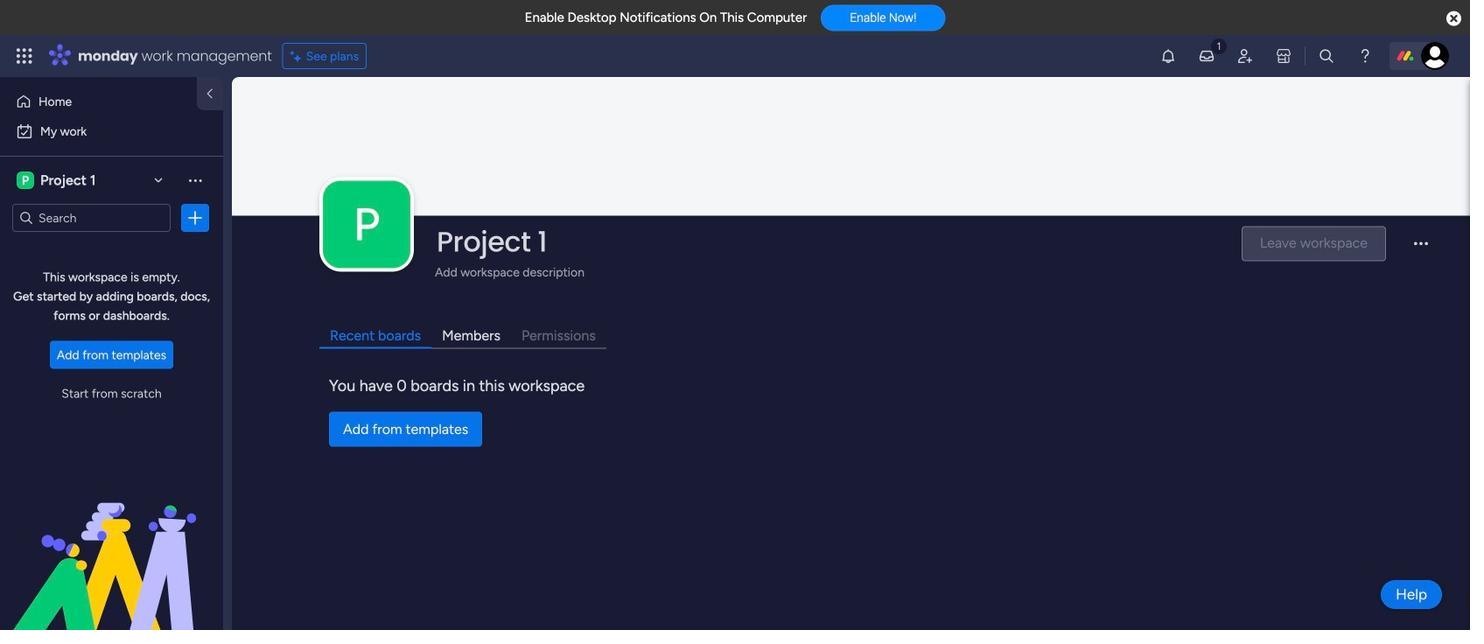 Task type: vqa. For each thing, say whether or not it's contained in the screenshot.
1 icon
yes



Task type: describe. For each thing, give the bounding box(es) containing it.
2 option from the top
[[11, 117, 213, 145]]

update feed image
[[1198, 47, 1216, 65]]

Search in workspace field
[[37, 208, 146, 228]]

workspace image
[[323, 181, 411, 268]]

see plans image
[[290, 46, 306, 66]]

john smith image
[[1421, 42, 1449, 70]]

workspace selection element
[[17, 170, 98, 191]]

lottie animation element
[[0, 453, 223, 630]]

monday marketplace image
[[1275, 47, 1293, 65]]

select product image
[[16, 47, 33, 65]]

1 image
[[1211, 36, 1227, 56]]

options image
[[186, 209, 204, 227]]



Task type: locate. For each thing, give the bounding box(es) containing it.
None field
[[432, 224, 1227, 260]]

workspace options image
[[186, 171, 204, 189]]

notifications image
[[1160, 47, 1177, 65]]

lottie animation image
[[0, 453, 223, 630]]

0 vertical spatial option
[[11, 88, 186, 116]]

1 option from the top
[[11, 88, 186, 116]]

option down select product icon
[[11, 88, 186, 116]]

help image
[[1357, 47, 1374, 65]]

option up the workspace selection element
[[11, 117, 213, 145]]

workspace image
[[17, 171, 34, 190]]

invite members image
[[1237, 47, 1254, 65]]

dapulse close image
[[1447, 10, 1462, 28]]

v2 ellipsis image
[[1414, 243, 1428, 257]]

option
[[11, 88, 186, 116], [11, 117, 213, 145]]

search everything image
[[1318, 47, 1336, 65]]

1 vertical spatial option
[[11, 117, 213, 145]]



